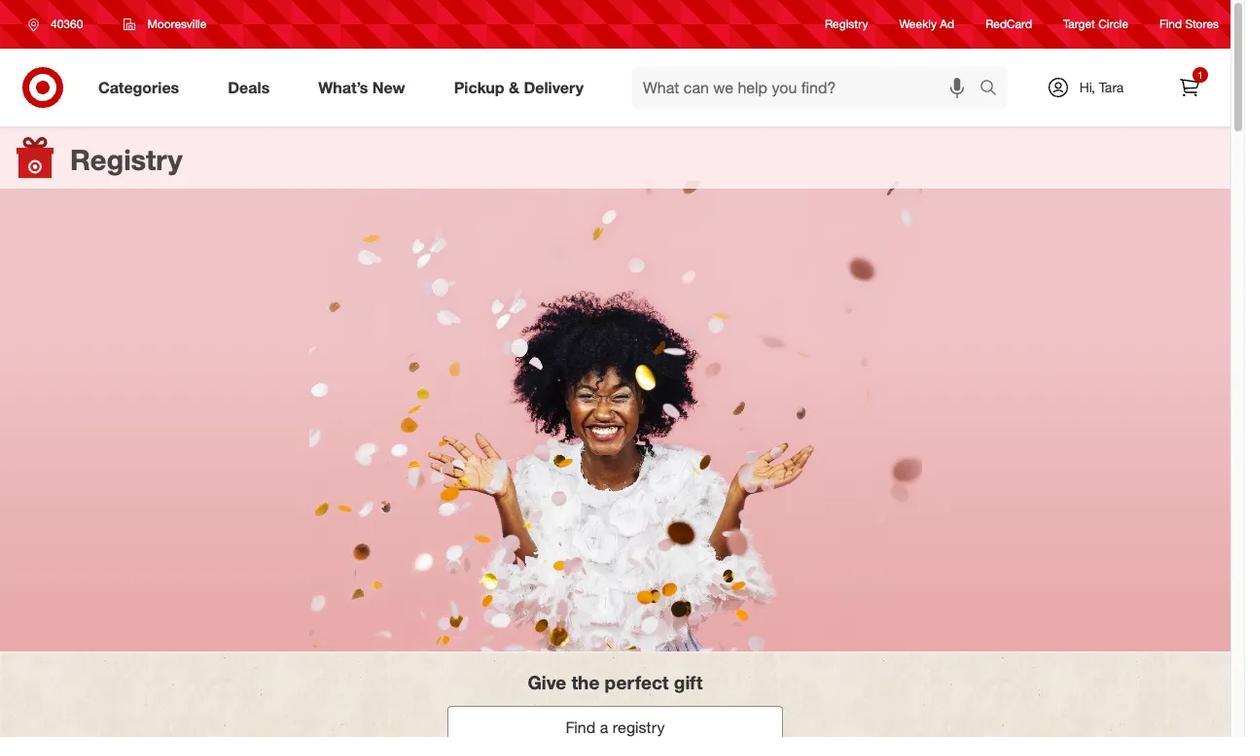 Task type: locate. For each thing, give the bounding box(es) containing it.
find inside 'link'
[[1160, 17, 1183, 32]]

mooresville button
[[111, 7, 219, 42]]

redcard link
[[986, 16, 1033, 33]]

1 horizontal spatial find
[[1160, 17, 1183, 32]]

find stores
[[1160, 17, 1219, 32]]

find left stores
[[1160, 17, 1183, 32]]

what's new link
[[302, 66, 430, 109]]

pickup & delivery
[[454, 77, 584, 97]]

hi, tara
[[1080, 79, 1124, 95]]

40360 button
[[16, 7, 104, 42]]

registry down categories
[[70, 142, 183, 177]]

1 vertical spatial find
[[566, 718, 596, 738]]

1
[[1198, 69, 1204, 81]]

gift
[[674, 672, 703, 694]]

registry
[[825, 17, 869, 32], [70, 142, 183, 177]]

registry left the weekly
[[825, 17, 869, 32]]

registry link
[[825, 16, 869, 33]]

&
[[509, 77, 520, 97]]

pickup & delivery link
[[438, 66, 608, 109]]

find a registry
[[566, 718, 665, 738]]

the
[[572, 672, 600, 694]]

find left a
[[566, 718, 596, 738]]

0 vertical spatial registry
[[825, 17, 869, 32]]

target circle link
[[1064, 16, 1129, 33]]

categories link
[[82, 66, 204, 109]]

deals link
[[211, 66, 294, 109]]

new
[[373, 77, 405, 97]]

find
[[1160, 17, 1183, 32], [566, 718, 596, 738]]

tara
[[1099, 79, 1124, 95]]

hi,
[[1080, 79, 1096, 95]]

0 horizontal spatial registry
[[70, 142, 183, 177]]

0 horizontal spatial find
[[566, 718, 596, 738]]

find inside button
[[566, 718, 596, 738]]

search button
[[971, 66, 1018, 113]]

give
[[528, 672, 567, 694]]

ad
[[940, 17, 955, 32]]

0 vertical spatial find
[[1160, 17, 1183, 32]]



Task type: describe. For each thing, give the bounding box(es) containing it.
circle
[[1099, 17, 1129, 32]]

redcard
[[986, 17, 1033, 32]]

perfect
[[605, 672, 669, 694]]

delivery
[[524, 77, 584, 97]]

what's new
[[318, 77, 405, 97]]

search
[[971, 79, 1018, 99]]

pickup
[[454, 77, 505, 97]]

mooresville
[[147, 17, 207, 31]]

weekly
[[900, 17, 937, 32]]

1 horizontal spatial registry
[[825, 17, 869, 32]]

weekly ad
[[900, 17, 955, 32]]

find stores link
[[1160, 16, 1219, 33]]

a
[[600, 718, 609, 738]]

give the perfect gift
[[528, 672, 703, 694]]

find a registry button
[[448, 706, 783, 738]]

1 link
[[1169, 66, 1212, 109]]

find for find a registry
[[566, 718, 596, 738]]

find for find stores
[[1160, 17, 1183, 32]]

1 vertical spatial registry
[[70, 142, 183, 177]]

weekly ad link
[[900, 16, 955, 33]]

target
[[1064, 17, 1096, 32]]

what's
[[318, 77, 368, 97]]

stores
[[1186, 17, 1219, 32]]

target circle
[[1064, 17, 1129, 32]]

What can we help you find? suggestions appear below search field
[[632, 66, 985, 109]]

deals
[[228, 77, 270, 97]]

categories
[[98, 77, 179, 97]]

registry
[[613, 718, 665, 738]]

40360
[[51, 17, 83, 31]]



Task type: vqa. For each thing, say whether or not it's contained in the screenshot.
rightmost Registry
yes



